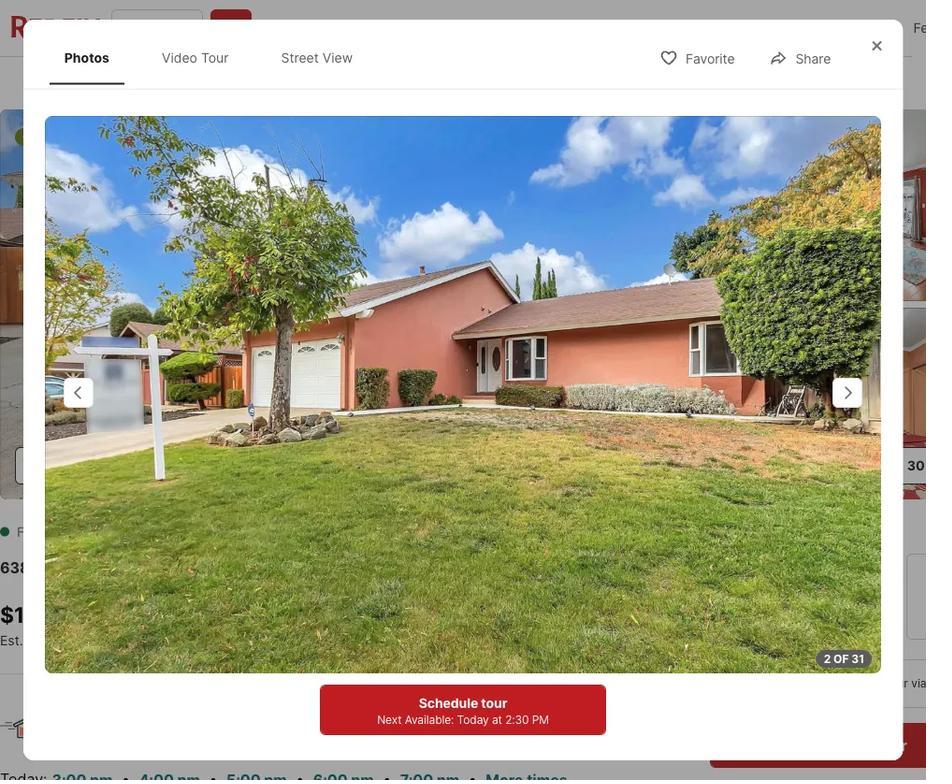 Task type: locate. For each thing, give the bounding box(es) containing it.
details
[[305, 75, 346, 91]]

ft
[[450, 631, 464, 649]]

offer
[[233, 733, 267, 751]]

1 horizontal spatial schedule
[[806, 737, 874, 755]]

tab list inside dialog
[[46, 31, 387, 85]]

0 vertical spatial video
[[162, 49, 198, 65]]

history
[[453, 75, 496, 91]]

schedule inside schedule tour next available: today at 2:30 pm
[[419, 696, 479, 712]]

1,343
[[427, 602, 485, 628]]

1 horizontal spatial view
[[323, 49, 353, 65]]

,
[[173, 559, 178, 577], [255, 559, 259, 577]]

1 vertical spatial schedule
[[806, 737, 874, 755]]

1 horizontal spatial 2
[[338, 602, 351, 628]]

7732
[[335, 20, 366, 36]]

out
[[865, 74, 887, 90]]

1 vertical spatial tour
[[482, 696, 508, 712]]

1 vertical spatial street
[[160, 458, 199, 474]]

oct down 28
[[845, 616, 869, 629]]

of right 47%
[[89, 733, 103, 751]]

favorite button inside dialog
[[644, 38, 751, 77]]

0 vertical spatial of
[[834, 653, 850, 666]]

tour inside option
[[885, 677, 909, 691]]

2 , from the left
[[255, 559, 259, 577]]

tour left in
[[750, 677, 775, 691]]

street inside street view button
[[160, 458, 199, 474]]

schedule inside button
[[806, 737, 874, 755]]

tab list for x-out
[[0, 57, 622, 106]]

1 vertical spatial video
[[57, 458, 94, 474]]

video inside "video tour" tab
[[162, 49, 198, 65]]

1 vertical spatial street view
[[160, 458, 234, 474]]

schedule down person
[[806, 737, 874, 755]]

6382 san anselmo way, san jose, ca 95119 image
[[0, 110, 703, 500], [711, 110, 927, 301], [711, 308, 927, 500]]

view inside tab
[[323, 49, 353, 65]]

street view inside button
[[160, 458, 234, 474]]

$9,524
[[27, 633, 71, 649]]

1 horizontal spatial street view
[[281, 49, 353, 65]]

redfin
[[559, 20, 599, 36]]

2 vertical spatial tour
[[878, 737, 908, 755]]

dialog
[[23, 20, 904, 761]]

1 vertical spatial of
[[89, 733, 103, 751]]

1 vertical spatial view
[[202, 458, 234, 474]]

tab list containing photos
[[46, 31, 387, 85]]

27
[[748, 581, 781, 613]]

2 baths
[[338, 602, 378, 649]]

available:
[[405, 713, 454, 727]]

today
[[457, 713, 489, 727]]

x-
[[851, 74, 865, 90]]

0 horizontal spatial 2
[[318, 733, 327, 751]]

tour
[[201, 49, 229, 65], [750, 677, 775, 691], [885, 677, 909, 691], [385, 733, 416, 751]]

3
[[257, 602, 271, 628]]

way
[[142, 559, 173, 577]]

, left ca
[[255, 559, 259, 577]]

0 vertical spatial street view
[[281, 49, 353, 65]]

anselmo
[[74, 559, 139, 577]]

1 horizontal spatial tour
[[745, 522, 789, 549]]

30 
[[908, 458, 927, 474]]

30
[[908, 458, 925, 474]]

video up overview
[[162, 49, 198, 65]]

tour for go tour this home
[[745, 522, 789, 549]]

list box
[[711, 660, 927, 709]]

schedule
[[419, 696, 479, 712], [806, 737, 874, 755]]

0 vertical spatial tour
[[745, 522, 789, 549]]

baths link
[[338, 631, 378, 649]]

2 horizontal spatial tour
[[878, 737, 908, 755]]

property details
[[248, 75, 346, 91]]

view
[[323, 49, 353, 65], [202, 458, 234, 474]]

1 oct from the left
[[752, 616, 776, 629]]

property
[[248, 75, 302, 91]]

2 vertical spatial 2
[[318, 733, 327, 751]]

x-out
[[851, 74, 887, 90]]

2 for 2 baths
[[338, 602, 351, 628]]

28
[[840, 581, 875, 613]]

weeks.
[[331, 733, 380, 751]]

favorite button for share
[[644, 38, 751, 77]]

2 inside 2 baths
[[338, 602, 351, 628]]

for
[[17, 524, 43, 540]]

0 horizontal spatial oct
[[752, 616, 776, 629]]

0 horizontal spatial video
[[57, 458, 94, 474]]

baths
[[338, 631, 378, 649]]

tour via
[[885, 677, 927, 691]]

1 horizontal spatial of
[[834, 653, 850, 666]]

street view inside tab
[[281, 49, 353, 65]]

of for 47%
[[89, 733, 103, 751]]

favorite button
[[644, 38, 751, 77], [695, 62, 802, 101]]

schedule for schedule tour
[[806, 737, 874, 755]]

2 for 2 of 31
[[825, 653, 832, 666]]

$1,300,000 est. $9,524 /mo get pre-approved
[[0, 602, 212, 649]]

1 horizontal spatial favorite
[[737, 74, 786, 90]]

tour down tour via option
[[878, 737, 908, 755]]

tour left "via"
[[885, 677, 909, 691]]

47% of homes accept an offer within 2 weeks. tour it before it's gone!
[[54, 733, 548, 751]]

1-
[[263, 20, 275, 36]]

oct
[[752, 616, 776, 629], [845, 616, 869, 629]]

6382 san anselmo way , san jose , ca 95119
[[0, 559, 330, 577]]

approved
[[151, 633, 212, 649]]

street view
[[281, 49, 353, 65], [160, 458, 234, 474]]

street
[[281, 49, 319, 65], [160, 458, 199, 474]]

0 horizontal spatial view
[[202, 458, 234, 474]]

None button
[[722, 553, 807, 641], [815, 554, 900, 640], [907, 554, 927, 640], [722, 553, 807, 641], [815, 554, 900, 640], [907, 554, 927, 640]]

view inside button
[[202, 458, 234, 474]]

of left 31
[[834, 653, 850, 666]]

oct inside saturday 28 oct
[[845, 616, 869, 629]]

tour up 'friday'
[[745, 522, 789, 549]]

tour
[[745, 522, 789, 549], [482, 696, 508, 712], [878, 737, 908, 755]]

tab list containing search
[[0, 57, 622, 106]]

2 inside dialog
[[825, 653, 832, 666]]

0 vertical spatial schedule
[[419, 696, 479, 712]]

photos tab
[[49, 35, 124, 81]]

tour down submit search icon
[[201, 49, 229, 65]]

video up for sale - active
[[57, 458, 94, 474]]

0 horizontal spatial favorite
[[686, 51, 735, 67]]

oct for 27
[[752, 616, 776, 629]]

2 horizontal spatial 2
[[825, 653, 832, 666]]

san
[[182, 559, 213, 577]]

gone!
[[508, 733, 548, 751]]

tour up at on the right
[[482, 696, 508, 712]]

tour inside button
[[878, 737, 908, 755]]

tour inside option
[[750, 677, 775, 691]]

1 horizontal spatial ,
[[255, 559, 259, 577]]

of for 2
[[834, 653, 850, 666]]

oct down 27
[[752, 616, 776, 629]]

0 horizontal spatial of
[[89, 733, 103, 751]]

1 horizontal spatial oct
[[845, 616, 869, 629]]

submit search image
[[222, 19, 241, 37]]

1 horizontal spatial street
[[281, 49, 319, 65]]

tour in person option
[[711, 660, 847, 709]]

video for video
[[57, 458, 94, 474]]

, left san
[[173, 559, 178, 577]]

2 right within
[[318, 733, 327, 751]]

an
[[212, 733, 229, 751]]

tour inside schedule tour next available: today at 2:30 pm
[[482, 696, 508, 712]]

of inside dialog
[[834, 653, 850, 666]]

0 horizontal spatial schedule
[[419, 696, 479, 712]]

2 oct from the left
[[845, 616, 869, 629]]

open
[[22, 130, 54, 144]]

2 up baths
[[338, 602, 351, 628]]

homes
[[107, 733, 155, 751]]

video tour tab
[[147, 35, 244, 81]]

0 horizontal spatial street view
[[160, 458, 234, 474]]

pre-
[[124, 633, 151, 649]]

0 horizontal spatial ,
[[173, 559, 178, 577]]

sq
[[427, 631, 445, 649]]

0 horizontal spatial tour
[[482, 696, 508, 712]]

0 vertical spatial view
[[323, 49, 353, 65]]

fe button
[[903, 0, 927, 56]]

844-
[[275, 20, 306, 36]]

overview
[[145, 75, 206, 91]]

1 horizontal spatial video
[[162, 49, 198, 65]]

2 left 31
[[825, 653, 832, 666]]

0 vertical spatial favorite
[[686, 51, 735, 67]]

get
[[98, 633, 121, 649]]

accept
[[159, 733, 207, 751]]

video
[[162, 49, 198, 65], [57, 458, 94, 474]]

video inside video button
[[57, 458, 94, 474]]

2pm
[[84, 130, 108, 144]]

go tour this home
[[711, 522, 898, 549]]

oct inside 'friday 27 oct'
[[752, 616, 776, 629]]

0 horizontal spatial street
[[160, 458, 199, 474]]

schedule up available:
[[419, 696, 479, 712]]

tab list
[[46, 31, 387, 85], [0, 57, 622, 106]]

favorite inside dialog
[[686, 51, 735, 67]]

1 vertical spatial favorite
[[737, 74, 786, 90]]

share button
[[754, 38, 848, 77]]

1 vertical spatial 2
[[825, 653, 832, 666]]

0 vertical spatial 2
[[338, 602, 351, 628]]

0 vertical spatial street
[[281, 49, 319, 65]]



Task type: describe. For each thing, give the bounding box(es) containing it.
tour for schedule tour
[[878, 737, 908, 755]]

jose
[[217, 559, 255, 577]]

95119
[[289, 559, 330, 577]]

6382 san anselmo way image
[[45, 116, 882, 674]]

tour for schedule tour next available: today at 2:30 pm
[[482, 696, 508, 712]]

tour in person
[[750, 677, 829, 691]]

premier
[[603, 20, 650, 36]]

open sat, 2pm to 4pm link
[[0, 110, 703, 504]]

759-
[[306, 20, 335, 36]]

it
[[421, 733, 430, 751]]

favorite button for x-out
[[695, 62, 802, 101]]

tax
[[430, 75, 449, 91]]

schedule for schedule tour next available: today at 2:30 pm
[[419, 696, 479, 712]]

favorite for x-out
[[737, 74, 786, 90]]

31
[[852, 653, 865, 666]]

search link
[[21, 72, 103, 95]]

map entry image
[[557, 522, 682, 647]]

/mo
[[71, 633, 94, 649]]

friday 27 oct
[[745, 565, 784, 629]]

before
[[434, 733, 480, 751]]

saturday 28 oct
[[828, 565, 886, 629]]

1-844-759-7732
[[263, 20, 366, 36]]

sale
[[47, 524, 79, 540]]

1-844-759-7732 link
[[263, 20, 366, 36]]

sale & tax history
[[388, 75, 496, 91]]

oct for 28
[[845, 616, 869, 629]]

tour via option
[[847, 660, 927, 709]]

at
[[492, 713, 503, 727]]

share
[[796, 51, 832, 67]]

schedule tour button
[[711, 724, 927, 769]]

video for video tour
[[162, 49, 198, 65]]

sale & tax history tab
[[367, 61, 517, 106]]

video tour
[[162, 49, 229, 65]]

friday
[[745, 565, 784, 578]]

tour down next
[[385, 733, 416, 751]]

ca
[[263, 559, 284, 577]]

2 of 31
[[825, 653, 865, 666]]

redfin premier button
[[548, 0, 662, 56]]

overview tab
[[124, 61, 227, 106]]

&
[[418, 75, 426, 91]]

2:30
[[506, 713, 529, 727]]

pm
[[532, 713, 549, 727]]

this
[[794, 522, 834, 549]]

$1,300,000
[[0, 602, 123, 628]]

street view button
[[118, 448, 249, 485]]

within
[[271, 733, 314, 751]]

4pm
[[129, 130, 155, 144]]

active
[[92, 524, 139, 540]]

photos
[[64, 49, 110, 65]]

tab list for share
[[46, 31, 387, 85]]

30 button
[[866, 448, 927, 485]]

6382
[[0, 559, 39, 577]]

fe
[[914, 20, 927, 36]]

in
[[777, 677, 787, 691]]

3 beds
[[257, 602, 293, 649]]

x-out button
[[809, 62, 903, 101]]

est.
[[0, 633, 23, 649]]

-
[[83, 524, 89, 540]]

sale
[[388, 75, 414, 91]]

beds
[[257, 631, 293, 649]]

video button
[[15, 448, 110, 485]]

schedule tour
[[806, 737, 908, 755]]

open sat, 2pm to 4pm
[[22, 130, 155, 144]]

to
[[111, 130, 127, 144]]

property details tab
[[227, 61, 367, 106]]

person
[[790, 677, 829, 691]]

list box containing tour in person
[[711, 660, 927, 709]]

go
[[711, 522, 740, 549]]

active link
[[92, 524, 139, 540]]

tour inside tab
[[201, 49, 229, 65]]

search
[[58, 75, 103, 91]]

san
[[43, 559, 70, 577]]

home
[[839, 522, 898, 549]]

favorite for share
[[686, 51, 735, 67]]

sat,
[[56, 130, 81, 144]]

schedule tour next available: today at 2:30 pm
[[377, 696, 549, 727]]

schools
[[537, 75, 586, 91]]

47%
[[54, 733, 85, 751]]

via
[[912, 677, 927, 691]]

schools tab
[[517, 61, 607, 106]]

saturday
[[828, 565, 886, 578]]

City, Address, School, Agent, ZIP search field
[[111, 9, 203, 47]]

1 , from the left
[[173, 559, 178, 577]]

redfin premier
[[559, 20, 650, 36]]

street view tab
[[266, 35, 368, 81]]

1,343 sq ft
[[427, 602, 485, 649]]

next
[[377, 713, 402, 727]]

street inside street view tab
[[281, 49, 319, 65]]

dialog containing photos
[[23, 20, 904, 761]]



Task type: vqa. For each thing, say whether or not it's contained in the screenshot.
$264,450
no



